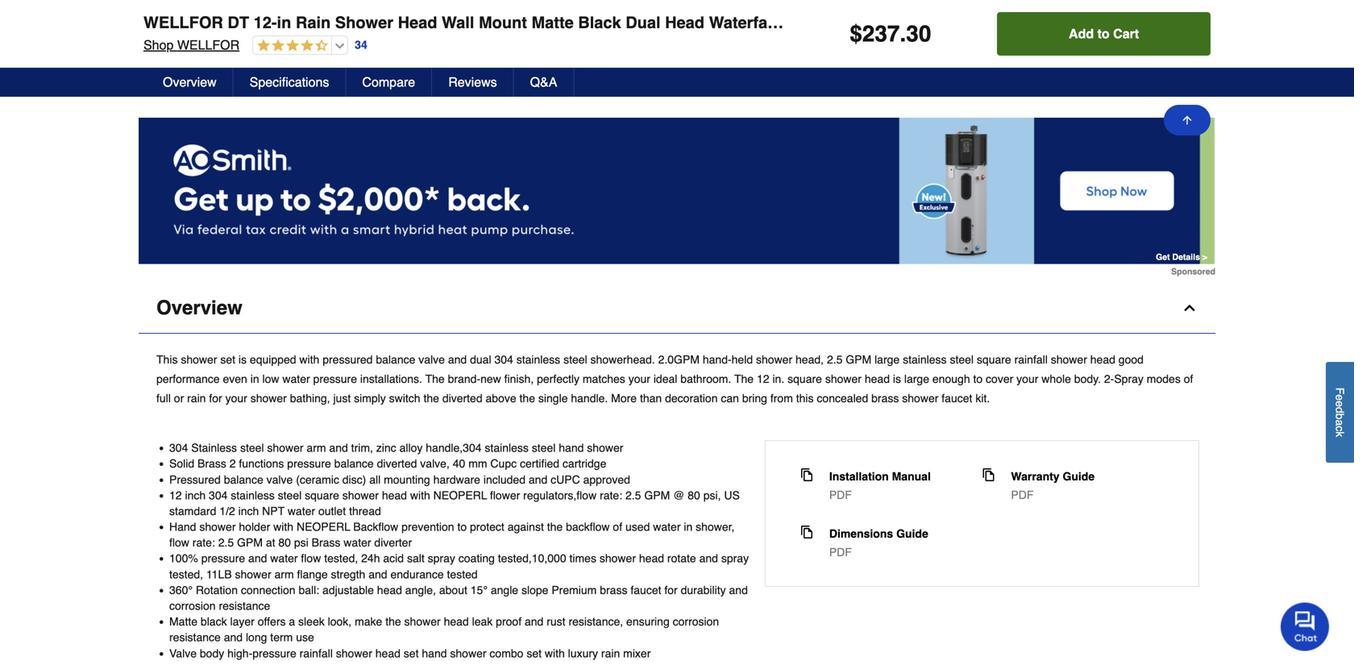 Task type: locate. For each thing, give the bounding box(es) containing it.
cart right way
[[1114, 26, 1139, 41]]

0 horizontal spatial shower
[[335, 13, 393, 32]]

approved
[[583, 473, 630, 486]]

document image for dimensions
[[801, 526, 813, 539]]

arm up connection
[[275, 568, 294, 581]]

is up even
[[239, 353, 247, 366]]

gpm down holder
[[237, 536, 263, 549]]

2 document image from the top
[[801, 526, 813, 539]]

overview down shop wellfor
[[163, 75, 217, 89]]

switch
[[389, 392, 421, 405]]

2- right body.
[[1105, 373, 1115, 385]]

arm up (ceramic
[[307, 441, 326, 454]]

3 complete your bathroom image from the left
[[1057, 0, 1214, 23]]

2- inside this shower set is equipped with pressured balance valve and dual 304 stainless steel showerhead. 2.0gpm hand-held shower head, 2.5 gpm large stainless steel square rainfall shower head good performance even in low water pressure installations. the brand-new finish, perfectly matches your ideal bathroom. the 12 in. square shower head is large enough to cover your whole body. 2-spray modes of full or rain for your shower bathing, just simply switch the diverted above the single handle. more than decoration can bring from this concealed brass shower faucet kit.
[[1105, 373, 1115, 385]]

0 horizontal spatial inch
[[185, 489, 206, 502]]

e up the b
[[1334, 401, 1347, 407]]

cupc
[[491, 457, 517, 470]]

trim,
[[351, 441, 373, 454]]

of
[[1184, 373, 1194, 385], [613, 520, 623, 533]]

equipped
[[250, 353, 296, 366]]

304 right dual
[[495, 353, 513, 366]]

brass inside this shower set is equipped with pressured balance valve and dual 304 stainless steel showerhead. 2.0gpm hand-held shower head, 2.5 gpm large stainless steel square rainfall shower head good performance even in low water pressure installations. the brand-new finish, perfectly matches your ideal bathroom. the 12 in. square shower head is large enough to cover your whole body. 2-spray modes of full or rain for your shower bathing, just simply switch the diverted above the single handle. more than decoration can bring from this concealed brass shower faucet kit.
[[872, 392, 899, 405]]

1 horizontal spatial complete your bathroom image
[[873, 0, 1031, 23]]

steel up perfectly
[[564, 353, 587, 366]]

diverted inside this shower set is equipped with pressured balance valve and dual 304 stainless steel showerhead. 2.0gpm hand-held shower head, 2.5 gpm large stainless steel square rainfall shower head good performance even in low water pressure installations. the brand-new finish, perfectly matches your ideal bathroom. the 12 in. square shower head is large enough to cover your whole body. 2-spray modes of full or rain for your shower bathing, just simply switch the diverted above the single handle. more than decoration can bring from this concealed brass shower faucet kit.
[[442, 392, 483, 405]]

in.
[[773, 373, 785, 385]]

waterfall
[[709, 13, 777, 32]]

1 document image from the top
[[801, 469, 813, 481]]

inch up holder
[[238, 505, 259, 518]]

shower up whole
[[1051, 353, 1088, 366]]

square up cover
[[977, 353, 1012, 366]]

overview button up the 2.0gpm
[[139, 283, 1216, 334]]

psi
[[294, 536, 309, 549]]

dimensions guide link
[[830, 526, 929, 542]]

spray right 'salt' in the bottom of the page
[[428, 552, 455, 565]]

single
[[539, 392, 568, 405]]

1 horizontal spatial balance
[[334, 457, 374, 470]]

built-
[[781, 13, 822, 32]]

80 right at
[[278, 536, 291, 549]]

in up 4.4 stars 'image'
[[277, 13, 291, 32]]

q&a button
[[514, 68, 574, 97]]

1 head from the left
[[398, 13, 437, 32]]

balance down 2
[[224, 473, 263, 486]]

80
[[688, 489, 701, 502], [278, 536, 291, 549]]

matte
[[532, 13, 574, 32], [169, 615, 198, 628]]

list item
[[324, 0, 481, 69], [507, 0, 664, 69], [690, 0, 848, 69], [873, 0, 1031, 69]]

balance inside this shower set is equipped with pressured balance valve and dual 304 stainless steel showerhead. 2.0gpm hand-held shower head, 2.5 gpm large stainless steel square rainfall shower head good performance even in low water pressure installations. the brand-new finish, perfectly matches your ideal bathroom. the 12 in. square shower head is large enough to cover your whole body. 2-spray modes of full or rain for your shower bathing, just simply switch the diverted above the single handle. more than decoration can bring from this concealed brass shower faucet kit.
[[376, 353, 416, 366]]

2 horizontal spatial gpm
[[846, 353, 872, 366]]

1 horizontal spatial rain
[[601, 647, 620, 660]]

0 vertical spatial 2-
[[1059, 13, 1073, 32]]

and down the 24h
[[369, 568, 387, 581]]

pdf inside installation manual pdf
[[830, 489, 852, 502]]

1 horizontal spatial tested,
[[324, 552, 358, 565]]

guide for warranty guide
[[1063, 470, 1095, 483]]

0 horizontal spatial is
[[239, 353, 247, 366]]

b
[[1334, 413, 1347, 420]]

1 vertical spatial rain
[[601, 647, 620, 660]]

1 vertical spatial guide
[[897, 527, 929, 540]]

large right head,
[[875, 353, 900, 366]]

0 horizontal spatial of
[[613, 520, 623, 533]]

1 vertical spatial 80
[[278, 536, 291, 549]]

pdf down warranty
[[1011, 489, 1034, 502]]

1 vertical spatial gpm
[[644, 489, 670, 502]]

head right dual on the top
[[665, 13, 705, 32]]

f e e d b a c k
[[1334, 388, 1347, 437]]

with left luxury
[[545, 647, 565, 660]]

bathing,
[[290, 392, 330, 405]]

faucet up "ensuring"
[[631, 584, 662, 597]]

spray
[[1115, 373, 1144, 385]]

water up bathing,
[[283, 373, 310, 385]]

2 horizontal spatial complete your bathroom image
[[1057, 0, 1214, 23]]

0 vertical spatial valve
[[1174, 13, 1215, 32]]

2 head from the left
[[665, 13, 705, 32]]

pdf inside dimensions guide pdf
[[830, 546, 852, 559]]

guide right dimensions on the bottom right of page
[[897, 527, 929, 540]]

0 vertical spatial a
[[1334, 420, 1347, 426]]

304 up solid
[[169, 441, 188, 454]]

2 vertical spatial balance
[[224, 473, 263, 486]]

advertisement region
[[139, 118, 1216, 277]]

0 vertical spatial tested,
[[324, 552, 358, 565]]

shower up 34
[[335, 13, 393, 32]]

2 the from the left
[[735, 373, 754, 385]]

steel
[[564, 353, 587, 366], [950, 353, 974, 366], [240, 441, 264, 454], [532, 441, 556, 454], [278, 489, 302, 502]]

water right npt
[[288, 505, 315, 518]]

0 vertical spatial rain
[[187, 392, 206, 405]]

faucet
[[942, 392, 973, 405], [631, 584, 662, 597]]

0 horizontal spatial complete your bathroom image
[[140, 0, 298, 23]]

rainfall inside this shower set is equipped with pressured balance valve and dual 304 stainless steel showerhead. 2.0gpm hand-held shower head, 2.5 gpm large stainless steel square rainfall shower head good performance even in low water pressure installations. the brand-new finish, perfectly matches your ideal bathroom. the 12 in. square shower head is large enough to cover your whole body. 2-spray modes of full or rain for your shower bathing, just simply switch the diverted above the single handle. more than decoration can bring from this concealed brass shower faucet kit.
[[1015, 353, 1048, 366]]

0 horizontal spatial guide
[[897, 527, 929, 540]]

2 add to cart link from the left
[[1057, 34, 1211, 69]]

add inside button
[[1069, 26, 1094, 41]]

overview
[[163, 75, 217, 89], [156, 297, 242, 319]]

0 horizontal spatial balance
[[224, 473, 263, 486]]

0 horizontal spatial your
[[225, 392, 247, 405]]

1 horizontal spatial guide
[[1063, 470, 1095, 483]]

1 horizontal spatial valve
[[1174, 13, 1215, 32]]

1 add to cart link from the left
[[140, 34, 295, 69]]

layer
[[230, 615, 255, 628]]

wellfor dt 12-in rain shower head wall mount matte black dual head waterfall built-in shower faucet system with 2-way diverter valve included
[[144, 13, 1286, 32]]

tested,
[[324, 552, 358, 565], [169, 568, 203, 581]]

body
[[200, 647, 224, 660]]

can
[[721, 392, 739, 405]]

tested, up stregth
[[324, 552, 358, 565]]

1 vertical spatial tested,
[[169, 568, 203, 581]]

steel up functions
[[240, 441, 264, 454]]

guide inside warranty guide pdf
[[1063, 470, 1095, 483]]

0 vertical spatial 304
[[495, 353, 513, 366]]

add to cart list item
[[140, 0, 298, 69], [1057, 0, 1214, 69]]

and up high-
[[224, 631, 243, 644]]

1 vertical spatial in
[[251, 373, 259, 385]]

1 vertical spatial valve
[[267, 473, 293, 486]]

add right shop
[[187, 46, 208, 59]]

0 horizontal spatial add to cart link
[[140, 34, 295, 69]]

360°
[[169, 584, 193, 597]]

0 vertical spatial valve
[[419, 353, 445, 366]]

shower up performance
[[181, 353, 217, 366]]

arrow up image
[[1181, 114, 1194, 127]]

faucet inside 304 stainless steel shower arm and trim, zinc alloy handle,304 stainless steel hand shower solid brass 2 functions pressure balance diverted valve, 40 mm cupc certified cartridge pressured balance valve (ceramic disc) all mounting hardware included and cupc approved 12 inch 304 stainless steel square shower head with neoperl flower regulators,flow rate: 2.5 gpm @ 80 psi, us stamdard 1/2 inch npt water outlet thread hand shower holder with neoperl backflow prevention to protect against the backflow of used water in shower, flow rate: 2.5 gpm at 80 psi brass water diverter 100% pressure and water flow tested, 24h acid salt spray coating tested,10,000 times shower head rotate and spray tested, 11lb shower arm flange stregth and endurance tested 360° rotation connection ball: adjustable head angle, about 15° angle slope premium brass faucet for durability and corrosion resistance matte black layer offers a sleek look, make the shower head leak proof and rust resistance, ensuring corrosion resistance and long term use valve body high-pressure rainfall shower head set hand shower combo set with luxury rain mixer
[[631, 584, 662, 597]]

with right equipped
[[299, 353, 320, 366]]

1 the from the left
[[425, 373, 445, 385]]

square up this in the right bottom of the page
[[788, 373, 822, 385]]

brass right psi
[[312, 536, 341, 549]]

0 horizontal spatial 12
[[169, 489, 182, 502]]

1 horizontal spatial matte
[[532, 13, 574, 32]]

matches
[[583, 373, 626, 385]]

0 horizontal spatial spray
[[428, 552, 455, 565]]

1 horizontal spatial a
[[1334, 420, 1347, 426]]

0 horizontal spatial set
[[220, 353, 235, 366]]

pdf inside warranty guide pdf
[[1011, 489, 1034, 502]]

1 vertical spatial square
[[788, 373, 822, 385]]

shower up cartridge
[[587, 441, 624, 454]]

1 horizontal spatial spray
[[722, 552, 749, 565]]

1 horizontal spatial 304
[[209, 489, 228, 502]]

0 horizontal spatial a
[[289, 615, 295, 628]]

tested
[[447, 568, 478, 581]]

cart down diverter at top right
[[1140, 46, 1164, 59]]

resistance
[[219, 599, 270, 612], [169, 631, 221, 644]]

head
[[398, 13, 437, 32], [665, 13, 705, 32]]

1 horizontal spatial valve
[[419, 353, 445, 366]]

1 horizontal spatial rate:
[[600, 489, 623, 502]]

diverted up mounting
[[377, 457, 417, 470]]

0 horizontal spatial 2-
[[1059, 13, 1073, 32]]

the down held
[[735, 373, 754, 385]]

1 horizontal spatial flow
[[301, 552, 321, 565]]

specifications
[[250, 75, 329, 89]]

pdf
[[830, 489, 852, 502], [1011, 489, 1034, 502], [830, 546, 852, 559]]

pdf for warranty guide pdf
[[1011, 489, 1034, 502]]

rotation
[[196, 584, 238, 597]]

of right modes
[[1184, 373, 1194, 385]]

way
[[1073, 13, 1104, 32]]

body.
[[1075, 373, 1101, 385]]

dual
[[470, 353, 491, 366]]

0 horizontal spatial arm
[[275, 568, 294, 581]]

diverted inside 304 stainless steel shower arm and trim, zinc alloy handle,304 stainless steel hand shower solid brass 2 functions pressure balance diverted valve, 40 mm cupc certified cartridge pressured balance valve (ceramic disc) all mounting hardware included and cupc approved 12 inch 304 stainless steel square shower head with neoperl flower regulators,flow rate: 2.5 gpm @ 80 psi, us stamdard 1/2 inch npt water outlet thread hand shower holder with neoperl backflow prevention to protect against the backflow of used water in shower, flow rate: 2.5 gpm at 80 psi brass water diverter 100% pressure and water flow tested, 24h acid salt spray coating tested,10,000 times shower head rotate and spray tested, 11lb shower arm flange stregth and endurance tested 360° rotation connection ball: adjustable head angle, about 15° angle slope premium brass faucet for durability and corrosion resistance matte black layer offers a sleek look, make the shower head leak proof and rust resistance, ensuring corrosion resistance and long term use valve body high-pressure rainfall shower head set hand shower combo set with luxury rain mixer
[[377, 457, 417, 470]]

with right system
[[1022, 13, 1054, 32]]

1 vertical spatial neoperl
[[297, 520, 350, 533]]

2 vertical spatial 304
[[209, 489, 228, 502]]

balance up installations.
[[376, 353, 416, 366]]

0 horizontal spatial brass
[[600, 584, 628, 597]]

0 horizontal spatial for
[[209, 392, 222, 405]]

0 horizontal spatial the
[[425, 373, 445, 385]]

add to cart link for 1st add to cart list item from right
[[1057, 34, 1211, 69]]

1 vertical spatial 2.5
[[626, 489, 641, 502]]

the
[[424, 392, 439, 405], [520, 392, 535, 405], [547, 520, 563, 533], [386, 615, 401, 628]]

used
[[626, 520, 650, 533]]

2 shower from the left
[[841, 13, 899, 32]]

12
[[757, 373, 770, 385], [169, 489, 182, 502]]

12 left in.
[[757, 373, 770, 385]]

the right make on the bottom of the page
[[386, 615, 401, 628]]

certified
[[520, 457, 560, 470]]

1 horizontal spatial 12
[[757, 373, 770, 385]]

tested, down 100%
[[169, 568, 203, 581]]

0 vertical spatial corrosion
[[169, 599, 216, 612]]

resistance up layer
[[219, 599, 270, 612]]

mount
[[479, 13, 527, 32]]

1 vertical spatial inch
[[238, 505, 259, 518]]

of left used
[[613, 520, 623, 533]]

pdf for dimensions guide pdf
[[830, 546, 852, 559]]

0 vertical spatial brass
[[872, 392, 899, 405]]

1/2
[[220, 505, 235, 518]]

gpm up concealed
[[846, 353, 872, 366]]

1 horizontal spatial square
[[788, 373, 822, 385]]

spray
[[428, 552, 455, 565], [722, 552, 749, 565]]

pressured
[[323, 353, 373, 366]]

11lb
[[206, 568, 232, 581]]

1 e from the top
[[1334, 395, 1347, 401]]

complete your bathroom image
[[140, 0, 298, 23], [873, 0, 1031, 23], [1057, 0, 1214, 23]]

valve,
[[420, 457, 450, 470]]

square
[[977, 353, 1012, 366], [788, 373, 822, 385], [305, 489, 339, 502]]

1 vertical spatial of
[[613, 520, 623, 533]]

add for 1st add to cart list item from right's complete your bathroom image
[[1104, 46, 1125, 59]]

water up the 24h
[[344, 536, 371, 549]]

your up than on the bottom
[[629, 373, 651, 385]]

1 horizontal spatial 2-
[[1105, 373, 1115, 385]]

0 vertical spatial arm
[[307, 441, 326, 454]]

diverter
[[374, 536, 412, 549]]

new
[[481, 373, 501, 385]]

gpm inside this shower set is equipped with pressured balance valve and dual 304 stainless steel showerhead. 2.0gpm hand-held shower head, 2.5 gpm large stainless steel square rainfall shower head good performance even in low water pressure installations. the brand-new finish, perfectly matches your ideal bathroom. the 12 in. square shower head is large enough to cover your whole body. 2-spray modes of full or rain for your shower bathing, just simply switch the diverted above the single handle. more than decoration can bring from this concealed brass shower faucet kit.
[[846, 353, 872, 366]]

0 horizontal spatial valve
[[169, 647, 197, 660]]

rain
[[296, 13, 331, 32]]

2 vertical spatial 2.5
[[218, 536, 234, 549]]

2 add to cart list item from the left
[[1057, 0, 1214, 69]]

wellfor up shop wellfor
[[144, 13, 223, 32]]

rain left the mixer
[[601, 647, 620, 660]]

1 horizontal spatial brass
[[312, 536, 341, 549]]

0 vertical spatial gpm
[[846, 353, 872, 366]]

your down even
[[225, 392, 247, 405]]

valve
[[1174, 13, 1215, 32], [169, 647, 197, 660]]

1 horizontal spatial faucet
[[942, 392, 973, 405]]

overview up this
[[156, 297, 242, 319]]

brass
[[198, 457, 226, 470], [312, 536, 341, 549]]

gpm
[[846, 353, 872, 366], [644, 489, 670, 502], [237, 536, 263, 549]]

overview button
[[147, 68, 234, 97], [139, 283, 1216, 334]]

rate: down approved
[[600, 489, 623, 502]]

document image left dimensions on the bottom right of page
[[801, 526, 813, 539]]

1 complete your bathroom image from the left
[[140, 0, 298, 23]]

flange
[[297, 568, 328, 581]]

guide right warranty
[[1063, 470, 1095, 483]]

diverter
[[1108, 13, 1169, 32]]

pressure inside this shower set is equipped with pressured balance valve and dual 304 stainless steel showerhead. 2.0gpm hand-held shower head, 2.5 gpm large stainless steel square rainfall shower head good performance even in low water pressure installations. the brand-new finish, perfectly matches your ideal bathroom. the 12 in. square shower head is large enough to cover your whole body. 2-spray modes of full or rain for your shower bathing, just simply switch the diverted above the single handle. more than decoration can bring from this concealed brass shower faucet kit.
[[313, 373, 357, 385]]

a up term on the left
[[289, 615, 295, 628]]

valve down functions
[[267, 473, 293, 486]]

0 horizontal spatial large
[[875, 353, 900, 366]]

1 horizontal spatial add to cart list item
[[1057, 0, 1214, 69]]

in inside this shower set is equipped with pressured balance valve and dual 304 stainless steel showerhead. 2.0gpm hand-held shower head, 2.5 gpm large stainless steel square rainfall shower head good performance even in low water pressure installations. the brand-new finish, perfectly matches your ideal bathroom. the 12 in. square shower head is large enough to cover your whole body. 2-spray modes of full or rain for your shower bathing, just simply switch the diverted above the single handle. more than decoration can bring from this concealed brass shower faucet kit.
[[251, 373, 259, 385]]

add to cart link down diverter at top right
[[1057, 34, 1211, 69]]

steel up the enough at the bottom of the page
[[950, 353, 974, 366]]

brass inside 304 stainless steel shower arm and trim, zinc alloy handle,304 stainless steel hand shower solid brass 2 functions pressure balance diverted valve, 40 mm cupc certified cartridge pressured balance valve (ceramic disc) all mounting hardware included and cupc approved 12 inch 304 stainless steel square shower head with neoperl flower regulators,flow rate: 2.5 gpm @ 80 psi, us stamdard 1/2 inch npt water outlet thread hand shower holder with neoperl backflow prevention to protect against the backflow of used water in shower, flow rate: 2.5 gpm at 80 psi brass water diverter 100% pressure and water flow tested, 24h acid salt spray coating tested,10,000 times shower head rotate and spray tested, 11lb shower arm flange stregth and endurance tested 360° rotation connection ball: adjustable head angle, about 15° angle slope premium brass faucet for durability and corrosion resistance matte black layer offers a sleek look, make the shower head leak proof and rust resistance, ensuring corrosion resistance and long term use valve body high-pressure rainfall shower head set hand shower combo set with luxury rain mixer
[[600, 584, 628, 597]]

brass down stainless
[[198, 457, 226, 470]]

2 vertical spatial gpm
[[237, 536, 263, 549]]

resistance up body
[[169, 631, 221, 644]]

1 horizontal spatial cart
[[1114, 26, 1139, 41]]

water
[[283, 373, 310, 385], [288, 505, 315, 518], [653, 520, 681, 533], [344, 536, 371, 549], [270, 552, 298, 565]]

304
[[495, 353, 513, 366], [169, 441, 188, 454], [209, 489, 228, 502]]

1 vertical spatial for
[[665, 584, 678, 597]]

0 horizontal spatial flow
[[169, 536, 189, 549]]

1 horizontal spatial is
[[893, 373, 901, 385]]

the left brand-
[[425, 373, 445, 385]]

set right combo
[[527, 647, 542, 660]]

pressure
[[313, 373, 357, 385], [287, 457, 331, 470], [201, 552, 245, 565], [253, 647, 296, 660]]

square inside 304 stainless steel shower arm and trim, zinc alloy handle,304 stainless steel hand shower solid brass 2 functions pressure balance diverted valve, 40 mm cupc certified cartridge pressured balance valve (ceramic disc) all mounting hardware included and cupc approved 12 inch 304 stainless steel square shower head with neoperl flower regulators,flow rate: 2.5 gpm @ 80 psi, us stamdard 1/2 inch npt water outlet thread hand shower holder with neoperl backflow prevention to protect against the backflow of used water in shower, flow rate: 2.5 gpm at 80 psi brass water diverter 100% pressure and water flow tested, 24h acid salt spray coating tested,10,000 times shower head rotate and spray tested, 11lb shower arm flange stregth and endurance tested 360° rotation connection ball: adjustable head angle, about 15° angle slope premium brass faucet for durability and corrosion resistance matte black layer offers a sleek look, make the shower head leak proof and rust resistance, ensuring corrosion resistance and long term use valve body high-pressure rainfall shower head set hand shower combo set with luxury rain mixer
[[305, 489, 339, 502]]

1 horizontal spatial hand
[[559, 441, 584, 454]]

perfectly
[[537, 373, 580, 385]]

overview button down shop wellfor
[[147, 68, 234, 97]]

1 vertical spatial is
[[893, 373, 901, 385]]

cart for 1st add to cart list item from right's complete your bathroom image
[[1140, 46, 1164, 59]]

stainless up npt
[[231, 489, 275, 502]]

add
[[1069, 26, 1094, 41], [187, 46, 208, 59], [1104, 46, 1125, 59]]

in left low on the bottom of the page
[[251, 373, 259, 385]]

0 horizontal spatial add
[[187, 46, 208, 59]]

brass right concealed
[[872, 392, 899, 405]]

decoration
[[665, 392, 718, 405]]

1 horizontal spatial rainfall
[[1015, 353, 1048, 366]]

1 vertical spatial hand
[[422, 647, 447, 660]]

black
[[201, 615, 227, 628]]

flower
[[490, 489, 520, 502]]

modes
[[1147, 373, 1181, 385]]

1 horizontal spatial brass
[[872, 392, 899, 405]]

add to cart for 1st add to cart list item from right's complete your bathroom image
[[1104, 46, 1164, 59]]

for inside this shower set is equipped with pressured balance valve and dual 304 stainless steel showerhead. 2.0gpm hand-held shower head, 2.5 gpm large stainless steel square rainfall shower head good performance even in low water pressure installations. the brand-new finish, perfectly matches your ideal bathroom. the 12 in. square shower head is large enough to cover your whole body. 2-spray modes of full or rain for your shower bathing, just simply switch the diverted above the single handle. more than decoration can bring from this concealed brass shower faucet kit.
[[209, 392, 222, 405]]

guide for dimensions guide
[[897, 527, 929, 540]]

0 vertical spatial for
[[209, 392, 222, 405]]

3 list item from the left
[[690, 0, 848, 69]]

rust
[[547, 615, 566, 628]]

inch down pressured
[[185, 489, 206, 502]]

shower up in.
[[756, 353, 793, 366]]

shower
[[335, 13, 393, 32], [841, 13, 899, 32]]

$
[[850, 21, 863, 47]]

0 vertical spatial 80
[[688, 489, 701, 502]]

shower down the enough at the bottom of the page
[[902, 392, 939, 405]]

2 e from the top
[[1334, 401, 1347, 407]]

1 vertical spatial faucet
[[631, 584, 662, 597]]

add to cart link down dt
[[140, 34, 295, 69]]

shower up connection
[[235, 568, 271, 581]]

add to cart
[[1069, 26, 1139, 41], [187, 46, 248, 59], [1104, 46, 1164, 59]]

document image
[[801, 469, 813, 481], [801, 526, 813, 539]]

2 horizontal spatial balance
[[376, 353, 416, 366]]

corrosion down 360°
[[169, 599, 216, 612]]

guide inside dimensions guide pdf
[[897, 527, 929, 540]]

diverted
[[442, 392, 483, 405], [377, 457, 417, 470]]

compare
[[362, 75, 415, 89]]

rate:
[[600, 489, 623, 502], [193, 536, 215, 549]]

document image left installation
[[801, 469, 813, 481]]

1 horizontal spatial of
[[1184, 373, 1194, 385]]

1 horizontal spatial large
[[905, 373, 930, 385]]

and
[[448, 353, 467, 366], [329, 441, 348, 454], [529, 473, 548, 486], [248, 552, 267, 565], [700, 552, 718, 565], [369, 568, 387, 581], [729, 584, 748, 597], [525, 615, 544, 628], [224, 631, 243, 644]]

shop wellfor
[[144, 37, 240, 52]]

chat invite button image
[[1281, 602, 1330, 651]]

0 horizontal spatial add to cart list item
[[140, 0, 298, 69]]

resistance,
[[569, 615, 623, 628]]

2 complete your bathroom image from the left
[[873, 0, 1031, 23]]

rainfall inside 304 stainless steel shower arm and trim, zinc alloy handle,304 stainless steel hand shower solid brass 2 functions pressure balance diverted valve, 40 mm cupc certified cartridge pressured balance valve (ceramic disc) all mounting hardware included and cupc approved 12 inch 304 stainless steel square shower head with neoperl flower regulators,flow rate: 2.5 gpm @ 80 psi, us stamdard 1/2 inch npt water outlet thread hand shower holder with neoperl backflow prevention to protect against the backflow of used water in shower, flow rate: 2.5 gpm at 80 psi brass water diverter 100% pressure and water flow tested, 24h acid salt spray coating tested,10,000 times shower head rotate and spray tested, 11lb shower arm flange stregth and endurance tested 360° rotation connection ball: adjustable head angle, about 15° angle slope premium brass faucet for durability and corrosion resistance matte black layer offers a sleek look, make the shower head leak proof and rust resistance, ensuring corrosion resistance and long term use valve body high-pressure rainfall shower head set hand shower combo set with luxury rain mixer
[[300, 647, 333, 660]]

0 horizontal spatial in
[[251, 373, 259, 385]]

cart for 1st add to cart list item from the left's complete your bathroom image
[[224, 46, 248, 59]]

pressure up just
[[313, 373, 357, 385]]

and inside this shower set is equipped with pressured balance valve and dual 304 stainless steel showerhead. 2.0gpm hand-held shower head, 2.5 gpm large stainless steel square rainfall shower head good performance even in low water pressure installations. the brand-new finish, perfectly matches your ideal bathroom. the 12 in. square shower head is large enough to cover your whole body. 2-spray modes of full or rain for your shower bathing, just simply switch the diverted above the single handle. more than decoration can bring from this concealed brass shower faucet kit.
[[448, 353, 467, 366]]

neoperl down hardware
[[433, 489, 487, 502]]

2.5
[[827, 353, 843, 366], [626, 489, 641, 502], [218, 536, 234, 549]]



Task type: describe. For each thing, give the bounding box(es) containing it.
40
[[453, 457, 465, 470]]

f e e d b a c k button
[[1326, 362, 1355, 463]]

shower up functions
[[267, 441, 304, 454]]

rain inside this shower set is equipped with pressured balance valve and dual 304 stainless steel showerhead. 2.0gpm hand-held shower head, 2.5 gpm large stainless steel square rainfall shower head good performance even in low water pressure installations. the brand-new finish, perfectly matches your ideal bathroom. the 12 in. square shower head is large enough to cover your whole body. 2-spray modes of full or rain for your shower bathing, just simply switch the diverted above the single handle. more than decoration can bring from this concealed brass shower faucet kit.
[[187, 392, 206, 405]]

bring
[[742, 392, 768, 405]]

4.4 stars image
[[253, 39, 328, 54]]

than
[[640, 392, 662, 405]]

0 horizontal spatial corrosion
[[169, 599, 216, 612]]

and down at
[[248, 552, 267, 565]]

high-
[[227, 647, 253, 660]]

1 horizontal spatial inch
[[238, 505, 259, 518]]

water down at
[[270, 552, 298, 565]]

shower up concealed
[[825, 373, 862, 385]]

steel up certified
[[532, 441, 556, 454]]

ball:
[[299, 584, 319, 597]]

0 vertical spatial matte
[[532, 13, 574, 32]]

1 vertical spatial rate:
[[193, 536, 215, 549]]

water right used
[[653, 520, 681, 533]]

add for 1st add to cart list item from the left's complete your bathroom image
[[187, 46, 208, 59]]

the right switch
[[424, 392, 439, 405]]

2 spray from the left
[[722, 552, 749, 565]]

alloy
[[400, 441, 423, 454]]

12 inside 304 stainless steel shower arm and trim, zinc alloy handle,304 stainless steel hand shower solid brass 2 functions pressure balance diverted valve, 40 mm cupc certified cartridge pressured balance valve (ceramic disc) all mounting hardware included and cupc approved 12 inch 304 stainless steel square shower head with neoperl flower regulators,flow rate: 2.5 gpm @ 80 psi, us stamdard 1/2 inch npt water outlet thread hand shower holder with neoperl backflow prevention to protect against the backflow of used water in shower, flow rate: 2.5 gpm at 80 psi brass water diverter 100% pressure and water flow tested, 24h acid salt spray coating tested,10,000 times shower head rotate and spray tested, 11lb shower arm flange stregth and endurance tested 360° rotation connection ball: adjustable head angle, about 15° angle slope premium brass faucet for durability and corrosion resistance matte black layer offers a sleek look, make the shower head leak proof and rust resistance, ensuring corrosion resistance and long term use valve body high-pressure rainfall shower head set hand shower combo set with luxury rain mixer
[[169, 489, 182, 502]]

.
[[900, 21, 906, 47]]

make
[[355, 615, 382, 628]]

shower,
[[696, 520, 735, 533]]

matte inside 304 stainless steel shower arm and trim, zinc alloy handle,304 stainless steel hand shower solid brass 2 functions pressure balance diverted valve, 40 mm cupc certified cartridge pressured balance valve (ceramic disc) all mounting hardware included and cupc approved 12 inch 304 stainless steel square shower head with neoperl flower regulators,flow rate: 2.5 gpm @ 80 psi, us stamdard 1/2 inch npt water outlet thread hand shower holder with neoperl backflow prevention to protect against the backflow of used water in shower, flow rate: 2.5 gpm at 80 psi brass water diverter 100% pressure and water flow tested, 24h acid salt spray coating tested,10,000 times shower head rotate and spray tested, 11lb shower arm flange stregth and endurance tested 360° rotation connection ball: adjustable head angle, about 15° angle slope premium brass faucet for durability and corrosion resistance matte black layer offers a sleek look, make the shower head leak proof and rust resistance, ensuring corrosion resistance and long term use valve body high-pressure rainfall shower head set hand shower combo set with luxury rain mixer
[[169, 615, 198, 628]]

and right durability
[[729, 584, 748, 597]]

pressured
[[169, 473, 221, 486]]

1 vertical spatial brass
[[312, 536, 341, 549]]

0 vertical spatial wellfor
[[144, 13, 223, 32]]

1 shower from the left
[[335, 13, 393, 32]]

black
[[578, 13, 621, 32]]

a inside button
[[1334, 420, 1347, 426]]

2 horizontal spatial square
[[977, 353, 1012, 366]]

document image
[[982, 469, 995, 481]]

shower down make on the bottom of the page
[[336, 647, 372, 660]]

1 spray from the left
[[428, 552, 455, 565]]

salt
[[407, 552, 425, 565]]

to inside button
[[1098, 26, 1110, 41]]

head up body.
[[1091, 353, 1116, 366]]

a inside 304 stainless steel shower arm and trim, zinc alloy handle,304 stainless steel hand shower solid brass 2 functions pressure balance diverted valve, 40 mm cupc certified cartridge pressured balance valve (ceramic disc) all mounting hardware included and cupc approved 12 inch 304 stainless steel square shower head with neoperl flower regulators,flow rate: 2.5 gpm @ 80 psi, us stamdard 1/2 inch npt water outlet thread hand shower holder with neoperl backflow prevention to protect against the backflow of used water in shower, flow rate: 2.5 gpm at 80 psi brass water diverter 100% pressure and water flow tested, 24h acid salt spray coating tested,10,000 times shower head rotate and spray tested, 11lb shower arm flange stregth and endurance tested 360° rotation connection ball: adjustable head angle, about 15° angle slope premium brass faucet for durability and corrosion resistance matte black layer offers a sleek look, make the shower head leak proof and rust resistance, ensuring corrosion resistance and long term use valve body high-pressure rainfall shower head set hand shower combo set with luxury rain mixer
[[289, 615, 295, 628]]

about
[[439, 584, 468, 597]]

connection
[[241, 584, 296, 597]]

0 vertical spatial large
[[875, 353, 900, 366]]

just
[[333, 392, 351, 405]]

1 add to cart list item from the left
[[140, 0, 298, 69]]

above
[[486, 392, 517, 405]]

2 horizontal spatial set
[[527, 647, 542, 660]]

and right rotate
[[700, 552, 718, 565]]

warranty
[[1011, 470, 1060, 483]]

handle.
[[571, 392, 608, 405]]

overview for the bottommost 'overview' button
[[156, 297, 242, 319]]

pdf for installation manual pdf
[[830, 489, 852, 502]]

1 vertical spatial 304
[[169, 441, 188, 454]]

use
[[296, 631, 314, 644]]

head left leak
[[444, 615, 469, 628]]

more
[[611, 392, 637, 405]]

100%
[[169, 552, 198, 565]]

this shower set is equipped with pressured balance valve and dual 304 stainless steel showerhead. 2.0gpm hand-held shower head, 2.5 gpm large stainless steel square rainfall shower head good performance even in low water pressure installations. the brand-new finish, perfectly matches your ideal bathroom. the 12 in. square shower head is large enough to cover your whole body. 2-spray modes of full or rain for your shower bathing, just simply switch the diverted above the single handle. more than decoration can bring from this concealed brass shower faucet kit.
[[156, 353, 1194, 405]]

shower down low on the bottom of the page
[[251, 392, 287, 405]]

valve inside this shower set is equipped with pressured balance valve and dual 304 stainless steel showerhead. 2.0gpm hand-held shower head, 2.5 gpm large stainless steel square rainfall shower head good performance even in low water pressure installations. the brand-new finish, perfectly matches your ideal bathroom. the 12 in. square shower head is large enough to cover your whole body. 2-spray modes of full or rain for your shower bathing, just simply switch the diverted above the single handle. more than decoration can bring from this concealed brass shower faucet kit.
[[419, 353, 445, 366]]

2.0gpm
[[658, 353, 700, 366]]

document image for installation
[[801, 469, 813, 481]]

angle
[[491, 584, 519, 597]]

4 list item from the left
[[873, 0, 1031, 69]]

set inside this shower set is equipped with pressured balance valve and dual 304 stainless steel showerhead. 2.0gpm hand-held shower head, 2.5 gpm large stainless steel square rainfall shower head good performance even in low water pressure installations. the brand-new finish, perfectly matches your ideal bathroom. the 12 in. square shower head is large enough to cover your whole body. 2-spray modes of full or rain for your shower bathing, just simply switch the diverted above the single handle. more than decoration can bring from this concealed brass shower faucet kit.
[[220, 353, 235, 366]]

coating
[[459, 552, 495, 565]]

showerhead.
[[591, 353, 655, 366]]

holder
[[239, 520, 270, 533]]

chevron up image
[[1182, 300, 1198, 316]]

stainless up the enough at the bottom of the page
[[903, 353, 947, 366]]

bathroom.
[[681, 373, 732, 385]]

and left rust
[[525, 615, 544, 628]]

dt
[[228, 13, 249, 32]]

1 horizontal spatial your
[[629, 373, 651, 385]]

head down make on the bottom of the page
[[376, 647, 401, 660]]

1 horizontal spatial gpm
[[644, 489, 670, 502]]

held
[[732, 353, 753, 366]]

reviews button
[[432, 68, 514, 97]]

with down npt
[[273, 520, 294, 533]]

0 vertical spatial hand
[[559, 441, 584, 454]]

(ceramic
[[296, 473, 339, 486]]

in
[[822, 13, 837, 32]]

1 vertical spatial resistance
[[169, 631, 221, 644]]

specifications button
[[234, 68, 346, 97]]

hand-
[[703, 353, 732, 366]]

the right against
[[547, 520, 563, 533]]

installations.
[[360, 373, 422, 385]]

1 list item from the left
[[324, 0, 481, 69]]

with inside this shower set is equipped with pressured balance valve and dual 304 stainless steel showerhead. 2.0gpm hand-held shower head, 2.5 gpm large stainless steel square rainfall shower head good performance even in low water pressure installations. the brand-new finish, perfectly matches your ideal bathroom. the 12 in. square shower head is large enough to cover your whole body. 2-spray modes of full or rain for your shower bathing, just simply switch the diverted above the single handle. more than decoration can bring from this concealed brass shower faucet kit.
[[299, 353, 320, 366]]

shower down 1/2
[[199, 520, 236, 533]]

combo
[[490, 647, 524, 660]]

2 list item from the left
[[507, 0, 664, 69]]

of inside 304 stainless steel shower arm and trim, zinc alloy handle,304 stainless steel hand shower solid brass 2 functions pressure balance diverted valve, 40 mm cupc certified cartridge pressured balance valve (ceramic disc) all mounting hardware included and cupc approved 12 inch 304 stainless steel square shower head with neoperl flower regulators,flow rate: 2.5 gpm @ 80 psi, us stamdard 1/2 inch npt water outlet thread hand shower holder with neoperl backflow prevention to protect against the backflow of used water in shower, flow rate: 2.5 gpm at 80 psi brass water diverter 100% pressure and water flow tested, 24h acid salt spray coating tested,10,000 times shower head rotate and spray tested, 11lb shower arm flange stregth and endurance tested 360° rotation connection ball: adjustable head angle, about 15° angle slope premium brass faucet for durability and corrosion resistance matte black layer offers a sleek look, make the shower head leak proof and rust resistance, ensuring corrosion resistance and long term use valve body high-pressure rainfall shower head set hand shower combo set with luxury rain mixer
[[613, 520, 623, 533]]

add to cart button
[[998, 12, 1211, 56]]

us
[[724, 489, 740, 502]]

12-
[[254, 13, 277, 32]]

mixer
[[623, 647, 651, 660]]

enough
[[933, 373, 970, 385]]

installation manual link
[[830, 469, 931, 485]]

luxury
[[568, 647, 598, 660]]

even
[[223, 373, 247, 385]]

overview for topmost 'overview' button
[[163, 75, 217, 89]]

pressure up 11lb
[[201, 552, 245, 565]]

2.5 inside this shower set is equipped with pressured balance valve and dual 304 stainless steel showerhead. 2.0gpm hand-held shower head, 2.5 gpm large stainless steel square rainfall shower head good performance even in low water pressure installations. the brand-new finish, perfectly matches your ideal bathroom. the 12 in. square shower head is large enough to cover your whole body. 2-spray modes of full or rain for your shower bathing, just simply switch the diverted above the single handle. more than decoration can bring from this concealed brass shower faucet kit.
[[827, 353, 843, 366]]

this
[[156, 353, 178, 366]]

disc)
[[342, 473, 366, 486]]

complete your bathroom image for 1st add to cart list item from right
[[1057, 0, 1214, 23]]

1 horizontal spatial 80
[[688, 489, 701, 502]]

head,
[[796, 353, 824, 366]]

stainless up finish,
[[517, 353, 561, 366]]

stainless up cupc
[[485, 441, 529, 454]]

head left rotate
[[639, 552, 664, 565]]

wall
[[442, 13, 474, 32]]

low
[[262, 373, 279, 385]]

protect
[[470, 520, 505, 533]]

0 vertical spatial neoperl
[[433, 489, 487, 502]]

included
[[484, 473, 526, 486]]

proof
[[496, 615, 522, 628]]

faucet inside this shower set is equipped with pressured balance valve and dual 304 stainless steel showerhead. 2.0gpm hand-held shower head, 2.5 gpm large stainless steel square rainfall shower head good performance even in low water pressure installations. the brand-new finish, perfectly matches your ideal bathroom. the 12 in. square shower head is large enough to cover your whole body. 2-spray modes of full or rain for your shower bathing, just simply switch the diverted above the single handle. more than decoration can bring from this concealed brass shower faucet kit.
[[942, 392, 973, 405]]

water inside this shower set is equipped with pressured balance valve and dual 304 stainless steel showerhead. 2.0gpm hand-held shower head, 2.5 gpm large stainless steel square rainfall shower head good performance even in low water pressure installations. the brand-new finish, perfectly matches your ideal bathroom. the 12 in. square shower head is large enough to cover your whole body. 2-spray modes of full or rain for your shower bathing, just simply switch the diverted above the single handle. more than decoration can bring from this concealed brass shower faucet kit.
[[283, 373, 310, 385]]

30
[[906, 21, 932, 47]]

2 horizontal spatial your
[[1017, 373, 1039, 385]]

valve inside 304 stainless steel shower arm and trim, zinc alloy handle,304 stainless steel hand shower solid brass 2 functions pressure balance diverted valve, 40 mm cupc certified cartridge pressured balance valve (ceramic disc) all mounting hardware included and cupc approved 12 inch 304 stainless steel square shower head with neoperl flower regulators,flow rate: 2.5 gpm @ 80 psi, us stamdard 1/2 inch npt water outlet thread hand shower holder with neoperl backflow prevention to protect against the backflow of used water in shower, flow rate: 2.5 gpm at 80 psi brass water diverter 100% pressure and water flow tested, 24h acid salt spray coating tested,10,000 times shower head rotate and spray tested, 11lb shower arm flange stregth and endurance tested 360° rotation connection ball: adjustable head angle, about 15° angle slope premium brass faucet for durability and corrosion resistance matte black layer offers a sleek look, make the shower head leak proof and rust resistance, ensuring corrosion resistance and long term use valve body high-pressure rainfall shower head set hand shower combo set with luxury rain mixer
[[169, 647, 197, 660]]

f
[[1334, 388, 1347, 395]]

the down finish,
[[520, 392, 535, 405]]

0 horizontal spatial 80
[[278, 536, 291, 549]]

for inside 304 stainless steel shower arm and trim, zinc alloy handle,304 stainless steel hand shower solid brass 2 functions pressure balance diverted valve, 40 mm cupc certified cartridge pressured balance valve (ceramic disc) all mounting hardware included and cupc approved 12 inch 304 stainless steel square shower head with neoperl flower regulators,flow rate: 2.5 gpm @ 80 psi, us stamdard 1/2 inch npt water outlet thread hand shower holder with neoperl backflow prevention to protect against the backflow of used water in shower, flow rate: 2.5 gpm at 80 psi brass water diverter 100% pressure and water flow tested, 24h acid salt spray coating tested,10,000 times shower head rotate and spray tested, 11lb shower arm flange stregth and endurance tested 360° rotation connection ball: adjustable head angle, about 15° angle slope premium brass faucet for durability and corrosion resistance matte black layer offers a sleek look, make the shower head leak proof and rust resistance, ensuring corrosion resistance and long term use valve body high-pressure rainfall shower head set hand shower combo set with luxury rain mixer
[[665, 584, 678, 597]]

shower right times
[[600, 552, 636, 565]]

0 horizontal spatial hand
[[422, 647, 447, 660]]

handle,304
[[426, 441, 482, 454]]

0 vertical spatial flow
[[169, 536, 189, 549]]

valve inside 304 stainless steel shower arm and trim, zinc alloy handle,304 stainless steel hand shower solid brass 2 functions pressure balance diverted valve, 40 mm cupc certified cartridge pressured balance valve (ceramic disc) all mounting hardware included and cupc approved 12 inch 304 stainless steel square shower head with neoperl flower regulators,flow rate: 2.5 gpm @ 80 psi, us stamdard 1/2 inch npt water outlet thread hand shower holder with neoperl backflow prevention to protect against the backflow of used water in shower, flow rate: 2.5 gpm at 80 psi brass water diverter 100% pressure and water flow tested, 24h acid salt spray coating tested,10,000 times shower head rotate and spray tested, 11lb shower arm flange stregth and endurance tested 360° rotation connection ball: adjustable head angle, about 15° angle slope premium brass faucet for durability and corrosion resistance matte black layer offers a sleek look, make the shower head leak proof and rust resistance, ensuring corrosion resistance and long term use valve body high-pressure rainfall shower head set hand shower combo set with luxury rain mixer
[[267, 473, 293, 486]]

q&a
[[530, 75, 558, 89]]

installation
[[830, 470, 889, 483]]

rain inside 304 stainless steel shower arm and trim, zinc alloy handle,304 stainless steel hand shower solid brass 2 functions pressure balance diverted valve, 40 mm cupc certified cartridge pressured balance valve (ceramic disc) all mounting hardware included and cupc approved 12 inch 304 stainless steel square shower head with neoperl flower regulators,flow rate: 2.5 gpm @ 80 psi, us stamdard 1/2 inch npt water outlet thread hand shower holder with neoperl backflow prevention to protect against the backflow of used water in shower, flow rate: 2.5 gpm at 80 psi brass water diverter 100% pressure and water flow tested, 24h acid salt spray coating tested,10,000 times shower head rotate and spray tested, 11lb shower arm flange stregth and endurance tested 360° rotation connection ball: adjustable head angle, about 15° angle slope premium brass faucet for durability and corrosion resistance matte black layer offers a sleek look, make the shower head leak proof and rust resistance, ensuring corrosion resistance and long term use valve body high-pressure rainfall shower head set hand shower combo set with luxury rain mixer
[[601, 647, 620, 660]]

0 vertical spatial overview button
[[147, 68, 234, 97]]

steel up npt
[[278, 489, 302, 502]]

functions
[[239, 457, 284, 470]]

against
[[508, 520, 544, 533]]

adjustable
[[323, 584, 374, 597]]

and left trim,
[[329, 441, 348, 454]]

at
[[266, 536, 275, 549]]

faucet
[[904, 13, 956, 32]]

manual
[[892, 470, 931, 483]]

1 vertical spatial corrosion
[[673, 615, 719, 628]]

0 horizontal spatial tested,
[[169, 568, 203, 581]]

0 horizontal spatial gpm
[[237, 536, 263, 549]]

compare button
[[346, 68, 432, 97]]

zinc
[[376, 441, 396, 454]]

mm
[[469, 457, 487, 470]]

shower up thread
[[343, 489, 379, 502]]

1 vertical spatial wellfor
[[177, 37, 240, 52]]

shop
[[144, 37, 174, 52]]

d
[[1334, 407, 1347, 413]]

complete your bathroom image for 1st add to cart list item from the left
[[140, 0, 298, 23]]

cartridge
[[563, 457, 607, 470]]

1 horizontal spatial 2.5
[[626, 489, 641, 502]]

hand
[[169, 520, 196, 533]]

head up concealed
[[865, 373, 890, 385]]

add to cart link for 1st add to cart list item from the left
[[140, 34, 295, 69]]

1 horizontal spatial set
[[404, 647, 419, 660]]

brand-
[[448, 373, 481, 385]]

add to cart for 1st add to cart list item from the left's complete your bathroom image
[[187, 46, 248, 59]]

with down mounting
[[410, 489, 430, 502]]

ensuring
[[627, 615, 670, 628]]

in inside 304 stainless steel shower arm and trim, zinc alloy handle,304 stainless steel hand shower solid brass 2 functions pressure balance diverted valve, 40 mm cupc certified cartridge pressured balance valve (ceramic disc) all mounting hardware included and cupc approved 12 inch 304 stainless steel square shower head with neoperl flower regulators,flow rate: 2.5 gpm @ 80 psi, us stamdard 1/2 inch npt water outlet thread hand shower holder with neoperl backflow prevention to protect against the backflow of used water in shower, flow rate: 2.5 gpm at 80 psi brass water diverter 100% pressure and water flow tested, 24h acid salt spray coating tested,10,000 times shower head rotate and spray tested, 11lb shower arm flange stregth and endurance tested 360° rotation connection ball: adjustable head angle, about 15° angle slope premium brass faucet for durability and corrosion resistance matte black layer offers a sleek look, make the shower head leak proof and rust resistance, ensuring corrosion resistance and long term use valve body high-pressure rainfall shower head set hand shower combo set with luxury rain mixer
[[684, 520, 693, 533]]

head down mounting
[[382, 489, 407, 502]]

1 vertical spatial overview button
[[139, 283, 1216, 334]]

dimensions
[[830, 527, 894, 540]]

add to cart inside button
[[1069, 26, 1139, 41]]

0 vertical spatial in
[[277, 13, 291, 32]]

rotate
[[668, 552, 696, 565]]

0 vertical spatial resistance
[[219, 599, 270, 612]]

cart inside button
[[1114, 26, 1139, 41]]

head left the angle,
[[377, 584, 402, 597]]

12 inside this shower set is equipped with pressured balance valve and dual 304 stainless steel showerhead. 2.0gpm hand-held shower head, 2.5 gpm large stainless steel square rainfall shower head good performance even in low water pressure installations. the brand-new finish, perfectly matches your ideal bathroom. the 12 in. square shower head is large enough to cover your whole body. 2-spray modes of full or rain for your shower bathing, just simply switch the diverted above the single handle. more than decoration can bring from this concealed brass shower faucet kit.
[[757, 373, 770, 385]]

1 vertical spatial arm
[[275, 568, 294, 581]]

endurance
[[391, 568, 444, 581]]

0 vertical spatial inch
[[185, 489, 206, 502]]

of inside this shower set is equipped with pressured balance valve and dual 304 stainless steel showerhead. 2.0gpm hand-held shower head, 2.5 gpm large stainless steel square rainfall shower head good performance even in low water pressure installations. the brand-new finish, perfectly matches your ideal bathroom. the 12 in. square shower head is large enough to cover your whole body. 2-spray modes of full or rain for your shower bathing, just simply switch the diverted above the single handle. more than decoration can bring from this concealed brass shower faucet kit.
[[1184, 373, 1194, 385]]

all
[[369, 473, 381, 486]]

304 inside this shower set is equipped with pressured balance valve and dual 304 stainless steel showerhead. 2.0gpm hand-held shower head, 2.5 gpm large stainless steel square rainfall shower head good performance even in low water pressure installations. the brand-new finish, perfectly matches your ideal bathroom. the 12 in. square shower head is large enough to cover your whole body. 2-spray modes of full or rain for your shower bathing, just simply switch the diverted above the single handle. more than decoration can bring from this concealed brass shower faucet kit.
[[495, 353, 513, 366]]

to inside this shower set is equipped with pressured balance valve and dual 304 stainless steel showerhead. 2.0gpm hand-held shower head, 2.5 gpm large stainless steel square rainfall shower head good performance even in low water pressure installations. the brand-new finish, perfectly matches your ideal bathroom. the 12 in. square shower head is large enough to cover your whole body. 2-spray modes of full or rain for your shower bathing, just simply switch the diverted above the single handle. more than decoration can bring from this concealed brass shower faucet kit.
[[974, 373, 983, 385]]

to inside 304 stainless steel shower arm and trim, zinc alloy handle,304 stainless steel hand shower solid brass 2 functions pressure balance diverted valve, 40 mm cupc certified cartridge pressured balance valve (ceramic disc) all mounting hardware included and cupc approved 12 inch 304 stainless steel square shower head with neoperl flower regulators,flow rate: 2.5 gpm @ 80 psi, us stamdard 1/2 inch npt water outlet thread hand shower holder with neoperl backflow prevention to protect against the backflow of used water in shower, flow rate: 2.5 gpm at 80 psi brass water diverter 100% pressure and water flow tested, 24h acid salt spray coating tested,10,000 times shower head rotate and spray tested, 11lb shower arm flange stregth and endurance tested 360° rotation connection ball: adjustable head angle, about 15° angle slope premium brass faucet for durability and corrosion resistance matte black layer offers a sleek look, make the shower head leak proof and rust resistance, ensuring corrosion resistance and long term use valve body high-pressure rainfall shower head set hand shower combo set with luxury rain mixer
[[458, 520, 467, 533]]

hardware
[[433, 473, 481, 486]]

shower down the angle,
[[404, 615, 441, 628]]

included
[[1219, 13, 1286, 32]]

pressure up (ceramic
[[287, 457, 331, 470]]

and down certified
[[529, 473, 548, 486]]

shower down leak
[[450, 647, 487, 660]]

acid
[[383, 552, 404, 565]]

1 vertical spatial large
[[905, 373, 930, 385]]

pressure down term on the left
[[253, 647, 296, 660]]

0 horizontal spatial brass
[[198, 457, 226, 470]]



Task type: vqa. For each thing, say whether or not it's contained in the screenshot.
ACTUAL PRICE $14.00 element
no



